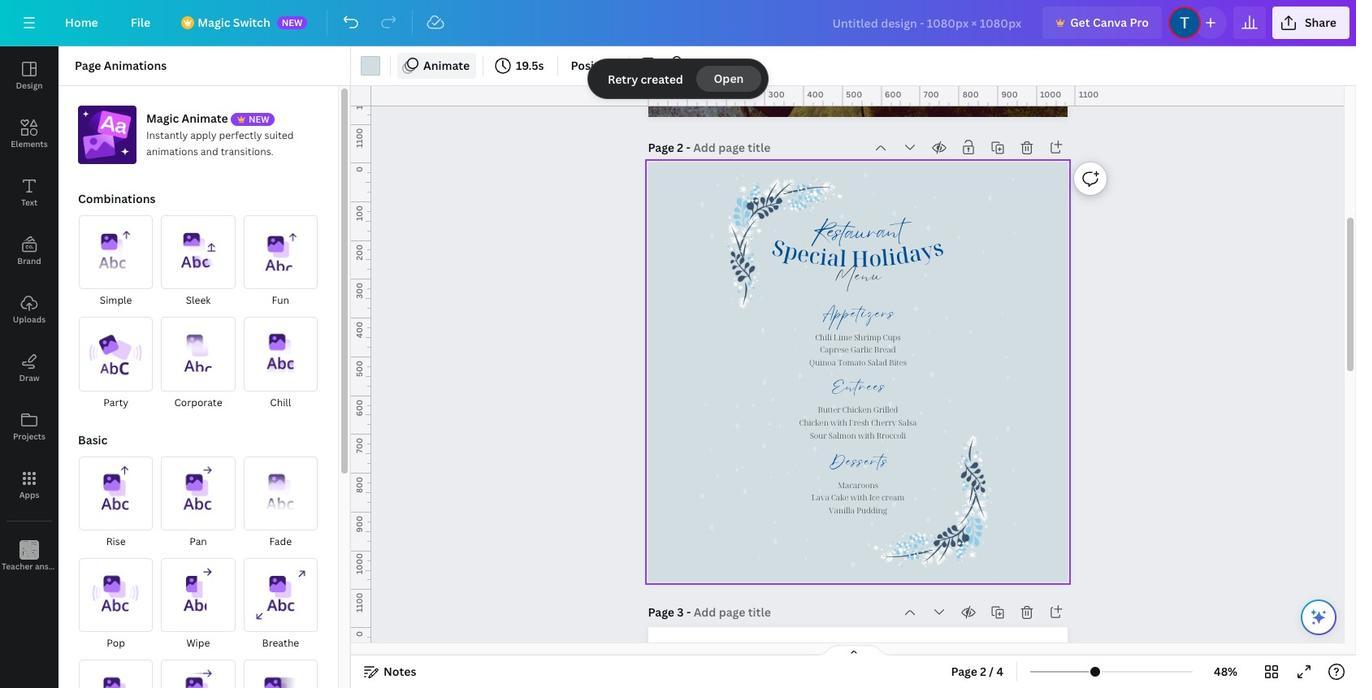 Task type: locate. For each thing, give the bounding box(es) containing it.
elements
[[11, 138, 48, 150]]

1000
[[354, 88, 365, 109], [1041, 89, 1062, 100], [354, 553, 365, 575]]

u
[[856, 232, 869, 260]]

shrimp
[[854, 332, 881, 343]]

2 - from the top
[[687, 605, 691, 620]]

chill image
[[244, 317, 318, 392]]

0 vertical spatial 1100
[[1080, 89, 1099, 100]]

cherry
[[871, 417, 897, 428]]

entrees
[[832, 386, 886, 405]]

macaroons
[[838, 480, 878, 491]]

300 right open button
[[769, 89, 785, 100]]

s inside the h o l i d a y s
[[929, 232, 947, 263]]

1 - from the top
[[687, 140, 691, 155]]

e
[[795, 238, 812, 269]]

design button
[[0, 46, 59, 105]]

1 horizontal spatial 500
[[847, 89, 863, 100]]

1 vertical spatial -
[[687, 605, 691, 620]]

l
[[880, 242, 890, 272], [839, 243, 848, 273]]

projects button
[[0, 398, 59, 456]]

animate left 19.5s button
[[424, 58, 470, 73]]

0 horizontal spatial animate
[[182, 111, 228, 126]]

chili
[[815, 332, 832, 343]]

grilled
[[874, 405, 898, 416]]

1 vertical spatial page title text field
[[694, 605, 773, 621]]

1 horizontal spatial new
[[282, 16, 303, 28]]

drift image
[[161, 660, 235, 689]]

0 horizontal spatial new
[[249, 113, 270, 125]]

magic inside main menu bar
[[198, 15, 230, 30]]

600 down "design title" text box
[[885, 89, 902, 100]]

draw button
[[0, 339, 59, 398]]

basic
[[78, 432, 108, 448]]

baseline image
[[79, 660, 153, 689]]

1 horizontal spatial 2
[[981, 664, 987, 680]]

100
[[354, 205, 365, 221]]

0 horizontal spatial l
[[839, 243, 848, 273]]

page left 3
[[648, 605, 675, 620]]

salsa
[[898, 417, 917, 428]]

0 vertical spatial with
[[831, 417, 847, 428]]

sleek image
[[161, 215, 235, 290]]

breathe image
[[244, 559, 318, 633]]

1 vertical spatial magic
[[146, 111, 179, 126]]

p
[[782, 235, 801, 267]]

2 vertical spatial 1100
[[354, 594, 365, 613]]

1 vertical spatial chicken
[[799, 417, 829, 428]]

design
[[16, 80, 43, 91]]

0 vertical spatial -
[[687, 140, 691, 155]]

i right the o
[[887, 242, 897, 272]]

breathe button
[[243, 558, 319, 653]]

48%
[[1215, 664, 1238, 680]]

magic for magic switch
[[198, 15, 230, 30]]

animations
[[104, 58, 167, 73]]

new up perfectly
[[249, 113, 270, 125]]

1 vertical spatial 0
[[354, 632, 365, 637]]

0 horizontal spatial 2
[[678, 140, 684, 155]]

share
[[1306, 15, 1337, 30]]

with inside desserts macaroons lava cake with ice cream vanilla pudding
[[851, 493, 867, 503]]

keys
[[65, 561, 83, 572]]

with down macaroons
[[851, 493, 867, 503]]

1 horizontal spatial s
[[929, 232, 947, 263]]

0 vertical spatial 800
[[963, 89, 979, 100]]

s
[[769, 232, 789, 264]]

2 horizontal spatial a
[[906, 237, 924, 269]]

chicken up the sour
[[799, 417, 829, 428]]

page title text field down open button
[[694, 140, 773, 156]]

side panel tab list
[[0, 46, 83, 586]]

page
[[75, 58, 101, 73], [648, 140, 675, 155], [648, 605, 675, 620], [952, 664, 978, 680]]

2 inside button
[[981, 664, 987, 680]]

s left u
[[834, 231, 843, 260]]

with down fresh
[[858, 430, 875, 441]]

1100 up notes button
[[354, 594, 365, 613]]

with
[[831, 417, 847, 428], [858, 430, 875, 441], [851, 493, 867, 503]]

magic switch
[[198, 15, 270, 30]]

magic up instantly
[[146, 111, 179, 126]]

lava
[[812, 493, 830, 503]]

pan
[[190, 535, 207, 549]]

animate
[[424, 58, 470, 73], [182, 111, 228, 126]]

0 horizontal spatial 600
[[354, 400, 365, 416]]

0 vertical spatial chicken
[[842, 405, 872, 416]]

page left /
[[952, 664, 978, 680]]

48% button
[[1200, 659, 1253, 685]]

a inside u r a n t
[[877, 230, 891, 260]]

1 horizontal spatial magic
[[198, 15, 230, 30]]

#d2dde1 image
[[361, 56, 380, 76]]

2
[[678, 140, 684, 155], [981, 664, 987, 680]]

1 horizontal spatial a
[[877, 230, 891, 260]]

r
[[868, 231, 879, 260]]

s
[[834, 231, 843, 260], [929, 232, 947, 263]]

party
[[103, 396, 129, 409]]

1 horizontal spatial 400
[[808, 89, 824, 100]]

text button
[[0, 163, 59, 222]]

animate button
[[398, 53, 476, 79]]

fade button
[[243, 456, 319, 551]]

notes button
[[358, 659, 423, 685]]

1 i from the left
[[819, 242, 829, 272]]

Page title text field
[[694, 140, 773, 156], [694, 605, 773, 621]]

2 page title text field from the top
[[694, 605, 773, 621]]

pan image
[[161, 457, 235, 531]]

chicken up fresh
[[842, 405, 872, 416]]

lime
[[834, 332, 852, 343]]

a for o
[[906, 237, 924, 269]]

page title text field right 3
[[694, 605, 773, 621]]

1 horizontal spatial i
[[887, 242, 897, 272]]

magic
[[198, 15, 230, 30], [146, 111, 179, 126]]

1 vertical spatial 2
[[981, 664, 987, 680]]

page down 'home' link
[[75, 58, 101, 73]]

0 vertical spatial 900
[[1002, 89, 1019, 100]]

tectonic image
[[244, 660, 318, 689]]

combinations
[[78, 191, 156, 207]]

get
[[1071, 15, 1091, 30]]

1 horizontal spatial 600
[[885, 89, 902, 100]]

page down created
[[648, 140, 675, 155]]

rise button
[[78, 456, 154, 551]]

wipe image
[[161, 559, 235, 633]]

text
[[21, 197, 37, 208]]

0 vertical spatial page title text field
[[694, 140, 773, 156]]

2 i from the left
[[887, 242, 897, 272]]

page for page 3 -
[[648, 605, 675, 620]]

2 vertical spatial with
[[851, 493, 867, 503]]

corporate image
[[161, 317, 235, 392]]

2 down created
[[678, 140, 684, 155]]

s right t
[[929, 232, 947, 263]]

0 horizontal spatial i
[[819, 242, 829, 272]]

0 up notes button
[[354, 632, 365, 637]]

0 vertical spatial 700
[[924, 89, 940, 100]]

0 vertical spatial 500
[[847, 89, 863, 100]]

500
[[847, 89, 863, 100], [354, 361, 365, 377]]

0 horizontal spatial 500
[[354, 361, 365, 377]]

/
[[990, 664, 994, 680]]

0 up 100
[[354, 167, 365, 172]]

pop
[[107, 637, 125, 651]]

home
[[65, 15, 98, 30]]

0 horizontal spatial magic
[[146, 111, 179, 126]]

fun image
[[244, 215, 318, 290]]

page title text field for page 3 -
[[694, 605, 773, 621]]

elements button
[[0, 105, 59, 163]]

1 vertical spatial new
[[249, 113, 270, 125]]

0 vertical spatial 300
[[769, 89, 785, 100]]

1 horizontal spatial animate
[[424, 58, 470, 73]]

1 vertical spatial 600
[[354, 400, 365, 416]]

1100
[[1080, 89, 1099, 100], [354, 128, 365, 148], [354, 594, 365, 613]]

a for p
[[826, 242, 841, 273]]

new
[[282, 16, 303, 28], [249, 113, 270, 125]]

1 horizontal spatial l
[[880, 242, 890, 272]]

1 vertical spatial 700
[[354, 438, 365, 454]]

0 horizontal spatial 300
[[354, 283, 365, 299]]

position button
[[565, 53, 623, 79]]

600 right chill
[[354, 400, 365, 416]]

page title text field for page 2 -
[[694, 140, 773, 156]]

300 down 200
[[354, 283, 365, 299]]

brand
[[17, 255, 41, 267]]

new right the switch
[[282, 16, 303, 28]]

uploads button
[[0, 280, 59, 339]]

1 vertical spatial 800
[[354, 477, 365, 494]]

fun button
[[243, 215, 319, 310]]

1 horizontal spatial 800
[[963, 89, 979, 100]]

l right r
[[880, 242, 890, 272]]

0 vertical spatial 400
[[808, 89, 824, 100]]

page inside button
[[952, 664, 978, 680]]

chill button
[[243, 317, 319, 412]]

1 horizontal spatial 700
[[924, 89, 940, 100]]

1 0 from the top
[[354, 167, 365, 172]]

simple image
[[79, 215, 153, 290]]

sleek
[[186, 294, 211, 308]]

l left 'h'
[[839, 243, 848, 273]]

animate up apply
[[182, 111, 228, 126]]

a inside s p e c i a l
[[826, 242, 841, 273]]

0 vertical spatial 0
[[354, 167, 365, 172]]

pan button
[[160, 456, 236, 551]]

1 vertical spatial 900
[[354, 516, 365, 533]]

0 horizontal spatial chicken
[[799, 417, 829, 428]]

pop image
[[79, 559, 153, 633]]

300
[[769, 89, 785, 100], [354, 283, 365, 299]]

0 horizontal spatial 400
[[354, 322, 365, 338]]

fade
[[269, 535, 292, 549]]

1100 down #d2dde1 image
[[354, 128, 365, 148]]

draw
[[19, 372, 40, 384]]

canva
[[1093, 15, 1128, 30]]

19.5s button
[[490, 53, 551, 79]]

created
[[641, 71, 684, 87]]

instantly
[[146, 128, 188, 142]]

;
[[28, 563, 30, 573]]

0 horizontal spatial a
[[826, 242, 841, 273]]

0 vertical spatial magic
[[198, 15, 230, 30]]

0 vertical spatial new
[[282, 16, 303, 28]]

with up salmon
[[831, 417, 847, 428]]

pudding
[[857, 505, 887, 516]]

garlic
[[851, 345, 873, 355]]

0 vertical spatial 2
[[678, 140, 684, 155]]

700
[[924, 89, 940, 100], [354, 438, 365, 454]]

2 left /
[[981, 664, 987, 680]]

magic for magic animate
[[146, 111, 179, 126]]

i right e
[[819, 242, 829, 272]]

c
[[808, 240, 823, 271]]

i inside s p e c i a l
[[819, 242, 829, 272]]

retry created
[[608, 71, 684, 87]]

1 page title text field from the top
[[694, 140, 773, 156]]

status
[[589, 59, 768, 98]]

magic left the switch
[[198, 15, 230, 30]]

status containing open
[[589, 59, 768, 98]]

1 vertical spatial 400
[[354, 322, 365, 338]]

1100 down get on the right
[[1080, 89, 1099, 100]]

0 vertical spatial animate
[[424, 58, 470, 73]]

cream
[[882, 493, 905, 503]]

rise
[[106, 535, 126, 549]]

a inside the h o l i d a y s
[[906, 237, 924, 269]]



Task type: vqa. For each thing, say whether or not it's contained in the screenshot.


Task type: describe. For each thing, give the bounding box(es) containing it.
page 3 -
[[648, 605, 694, 620]]

Design title text field
[[820, 7, 1037, 39]]

- for page 3 -
[[687, 605, 691, 620]]

1 vertical spatial animate
[[182, 111, 228, 126]]

1 horizontal spatial 900
[[1002, 89, 1019, 100]]

l inside s p e c i a l
[[839, 243, 848, 273]]

rise image
[[79, 457, 153, 531]]

2 0 from the top
[[354, 632, 365, 637]]

0 horizontal spatial 700
[[354, 438, 365, 454]]

cups
[[883, 332, 901, 343]]

main menu bar
[[0, 0, 1357, 46]]

suited
[[265, 128, 294, 142]]

0 vertical spatial 600
[[885, 89, 902, 100]]

pop button
[[78, 558, 154, 653]]

simple
[[100, 294, 132, 308]]

notes
[[384, 664, 417, 680]]

wipe button
[[160, 558, 236, 653]]

h
[[852, 244, 869, 273]]

salmon
[[829, 430, 856, 441]]

caprese
[[820, 345, 849, 355]]

canva assistant image
[[1310, 608, 1329, 628]]

2 for -
[[678, 140, 684, 155]]

1 vertical spatial with
[[858, 430, 875, 441]]

chill
[[270, 396, 291, 409]]

3
[[678, 605, 684, 620]]

desserts
[[829, 461, 888, 480]]

h o l i d a y s
[[852, 232, 947, 273]]

switch
[[233, 15, 270, 30]]

simple button
[[78, 215, 154, 310]]

page 2 / 4
[[952, 664, 1004, 680]]

2 for /
[[981, 664, 987, 680]]

1 vertical spatial 1100
[[354, 128, 365, 148]]

butter
[[818, 405, 841, 416]]

apps
[[19, 489, 39, 501]]

instantly apply perfectly suited animations and transitions.
[[146, 128, 294, 159]]

s p e c i a l
[[769, 232, 848, 273]]

apply
[[190, 128, 217, 142]]

file button
[[118, 7, 164, 39]]

salad
[[868, 357, 887, 368]]

- for page 2 -
[[687, 140, 691, 155]]

position
[[571, 58, 616, 73]]

party image
[[79, 317, 153, 392]]

ice
[[869, 493, 880, 503]]

0 horizontal spatial 900
[[354, 516, 365, 533]]

desserts macaroons lava cake with ice cream vanilla pudding
[[812, 461, 905, 516]]

chili lime shrimp cups caprese garlic bread quinoa tomato salad bites
[[809, 332, 907, 368]]

fresh
[[849, 417, 870, 428]]

i inside the h o l i d a y s
[[887, 242, 897, 272]]

sour
[[810, 430, 827, 441]]

home link
[[52, 7, 111, 39]]

1 horizontal spatial 300
[[769, 89, 785, 100]]

u r a n t
[[856, 228, 907, 260]]

new inside main menu bar
[[282, 16, 303, 28]]

fade image
[[244, 457, 318, 531]]

l inside the h o l i d a y s
[[880, 242, 890, 272]]

page for page animations
[[75, 58, 101, 73]]

animate inside popup button
[[424, 58, 470, 73]]

page for page 2 / 4
[[952, 664, 978, 680]]

get canva pro
[[1071, 15, 1149, 30]]

appetizers
[[822, 313, 895, 332]]

entrees butter chicken grilled chicken with fresh cherry salsa sour salmon with broccoli
[[799, 386, 917, 441]]

y
[[918, 235, 937, 266]]

1 vertical spatial 500
[[354, 361, 365, 377]]

menu
[[835, 274, 883, 295]]

0 horizontal spatial s
[[834, 231, 843, 260]]

magic animate
[[146, 111, 228, 126]]

teacher answer keys
[[2, 561, 83, 572]]

retry
[[608, 71, 638, 87]]

transitions.
[[221, 145, 274, 159]]

open button
[[697, 66, 762, 92]]

and
[[201, 145, 218, 159]]

1 horizontal spatial chicken
[[842, 405, 872, 416]]

page 2 / 4 button
[[945, 659, 1011, 685]]

n
[[888, 229, 903, 259]]

file
[[131, 15, 151, 30]]

1 vertical spatial 300
[[354, 283, 365, 299]]

open
[[714, 71, 744, 86]]

brand button
[[0, 222, 59, 280]]

t
[[899, 228, 907, 257]]

quinoa
[[809, 357, 836, 368]]

cake
[[831, 493, 849, 503]]

show pages image
[[815, 645, 893, 658]]

0 horizontal spatial 800
[[354, 477, 365, 494]]

perfectly
[[219, 128, 262, 142]]

breathe
[[262, 637, 299, 651]]

share button
[[1273, 7, 1350, 39]]

tomato
[[838, 357, 866, 368]]

corporate button
[[160, 317, 236, 412]]

get canva pro button
[[1043, 7, 1162, 39]]

page for page 2 -
[[648, 140, 675, 155]]

uploads
[[13, 314, 46, 325]]

d
[[894, 240, 911, 271]]

pro
[[1130, 15, 1149, 30]]



